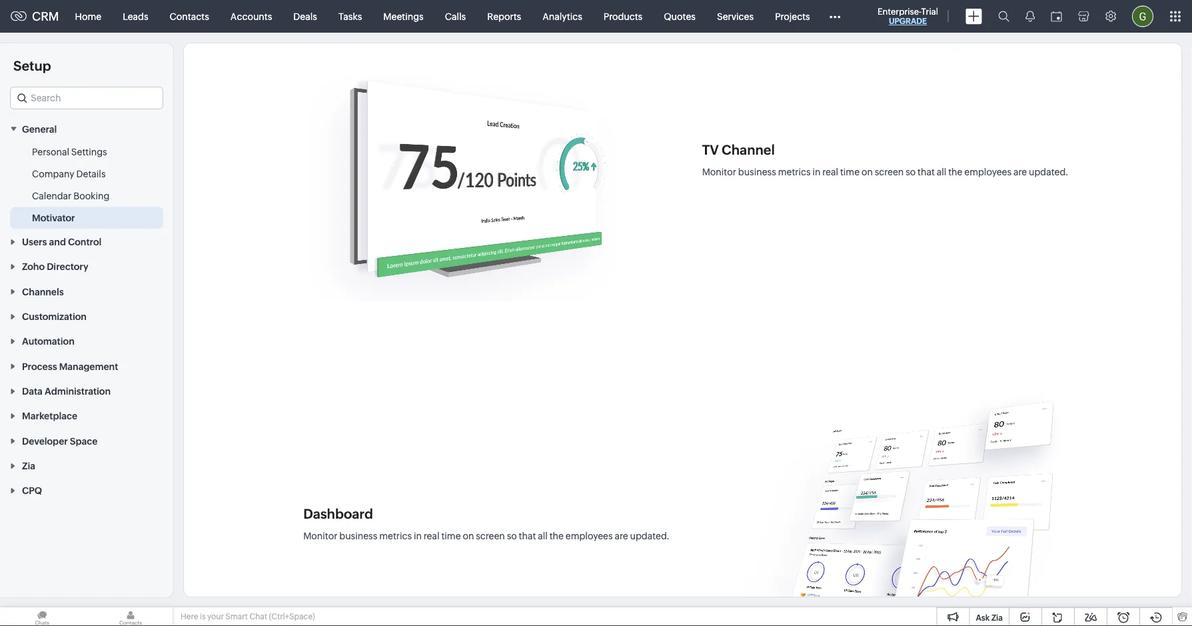 Task type: vqa. For each thing, say whether or not it's contained in the screenshot.
your
yes



Task type: describe. For each thing, give the bounding box(es) containing it.
accounts link
[[220, 0, 283, 32]]

company details
[[32, 168, 106, 179]]

projects link
[[765, 0, 821, 32]]

data administration button
[[0, 378, 173, 403]]

personal settings
[[32, 146, 107, 157]]

analytics
[[543, 11, 583, 22]]

screen for dashboard
[[476, 531, 505, 541]]

crm link
[[11, 10, 59, 23]]

contacts link
[[159, 0, 220, 32]]

company
[[32, 168, 74, 179]]

all for dashboard
[[538, 531, 548, 541]]

monitor business metrics in real time on screen so that all the employees are updated. for dashboard
[[303, 531, 670, 541]]

employees for tv channel
[[965, 166, 1012, 177]]

employees for dashboard
[[566, 531, 613, 541]]

trial
[[922, 6, 939, 16]]

that for dashboard
[[519, 531, 536, 541]]

leads
[[123, 11, 148, 22]]

is
[[200, 612, 206, 621]]

create menu image
[[966, 8, 983, 24]]

smart
[[226, 612, 248, 621]]

process management
[[22, 361, 118, 372]]

calendar booking link
[[32, 189, 110, 202]]

meetings
[[384, 11, 424, 22]]

deals
[[294, 11, 317, 22]]

chat
[[250, 612, 267, 621]]

space
[[70, 436, 98, 446]]

personal
[[32, 146, 69, 157]]

data
[[22, 386, 43, 397]]

control
[[68, 237, 102, 247]]

customization button
[[0, 304, 173, 329]]

products link
[[593, 0, 654, 32]]

in for tv channel
[[813, 166, 821, 177]]

business for dashboard
[[340, 531, 378, 541]]

contacts
[[170, 11, 209, 22]]

the for tv channel
[[949, 166, 963, 177]]

(ctrl+space)
[[269, 612, 315, 621]]

automation
[[22, 336, 75, 347]]

monitor business metrics in real time on screen so that all the employees are updated. for tv channel
[[703, 166, 1069, 177]]

zia button
[[0, 453, 173, 478]]

cpq
[[22, 485, 42, 496]]

developer space button
[[0, 428, 173, 453]]

here is your smart chat (ctrl+space)
[[181, 612, 315, 621]]

calendar booking
[[32, 190, 110, 201]]

on for tv channel
[[862, 166, 873, 177]]

ask zia
[[977, 613, 1004, 622]]

personal settings link
[[32, 145, 107, 158]]

administration
[[45, 386, 111, 397]]

automation button
[[0, 329, 173, 353]]

channels
[[22, 286, 64, 297]]

settings
[[71, 146, 107, 157]]

home
[[75, 11, 101, 22]]

Other Modules field
[[821, 6, 850, 27]]

services link
[[707, 0, 765, 32]]

Search text field
[[11, 87, 163, 109]]

profile element
[[1125, 0, 1162, 32]]

leads link
[[112, 0, 159, 32]]

calendar
[[32, 190, 72, 201]]

developer space
[[22, 436, 98, 446]]

quotes link
[[654, 0, 707, 32]]

dashboard
[[303, 506, 373, 522]]

general button
[[0, 116, 173, 141]]

contacts image
[[89, 607, 173, 626]]

users
[[22, 237, 47, 247]]

that for tv channel
[[918, 166, 935, 177]]

zoho directory button
[[0, 254, 173, 279]]

monitor for tv channel
[[703, 166, 737, 177]]

channels button
[[0, 279, 173, 304]]

general
[[22, 124, 57, 134]]



Task type: locate. For each thing, give the bounding box(es) containing it.
the
[[949, 166, 963, 177], [550, 531, 564, 541]]

1 vertical spatial so
[[507, 531, 517, 541]]

business down channel
[[739, 166, 777, 177]]

all
[[937, 166, 947, 177], [538, 531, 548, 541]]

0 vertical spatial business
[[739, 166, 777, 177]]

1 vertical spatial the
[[550, 531, 564, 541]]

meetings link
[[373, 0, 435, 32]]

1 horizontal spatial on
[[862, 166, 873, 177]]

projects
[[776, 11, 811, 22]]

enterprise-trial upgrade
[[878, 6, 939, 26]]

channel
[[722, 142, 775, 157]]

tv
[[703, 142, 719, 157]]

metrics for dashboard
[[380, 531, 412, 541]]

1 horizontal spatial the
[[949, 166, 963, 177]]

real
[[823, 166, 839, 177], [424, 531, 440, 541]]

screen
[[875, 166, 904, 177], [476, 531, 505, 541]]

process
[[22, 361, 57, 372]]

management
[[59, 361, 118, 372]]

calls
[[445, 11, 466, 22]]

products
[[604, 11, 643, 22]]

0 horizontal spatial monitor business metrics in real time on screen so that all the employees are updated.
[[303, 531, 670, 541]]

0 horizontal spatial real
[[424, 531, 440, 541]]

1 horizontal spatial that
[[918, 166, 935, 177]]

process management button
[[0, 353, 173, 378]]

so for dashboard
[[507, 531, 517, 541]]

1 horizontal spatial time
[[841, 166, 860, 177]]

0 horizontal spatial monitor
[[303, 531, 338, 541]]

1 horizontal spatial in
[[813, 166, 821, 177]]

deals link
[[283, 0, 328, 32]]

monitor down dashboard
[[303, 531, 338, 541]]

analytics link
[[532, 0, 593, 32]]

0 horizontal spatial that
[[519, 531, 536, 541]]

0 vertical spatial screen
[[875, 166, 904, 177]]

marketplace
[[22, 411, 77, 421]]

1 horizontal spatial monitor business metrics in real time on screen so that all the employees are updated.
[[703, 166, 1069, 177]]

0 vertical spatial monitor business metrics in real time on screen so that all the employees are updated.
[[703, 166, 1069, 177]]

home link
[[64, 0, 112, 32]]

are
[[1014, 166, 1028, 177], [615, 531, 629, 541]]

so for tv channel
[[906, 166, 916, 177]]

all for tv channel
[[937, 166, 947, 177]]

0 vertical spatial zia
[[22, 461, 35, 471]]

0 vertical spatial are
[[1014, 166, 1028, 177]]

real for dashboard
[[424, 531, 440, 541]]

0 horizontal spatial business
[[340, 531, 378, 541]]

real for tv channel
[[823, 166, 839, 177]]

0 horizontal spatial updated.
[[630, 531, 670, 541]]

on for dashboard
[[463, 531, 474, 541]]

services
[[717, 11, 754, 22]]

employees
[[965, 166, 1012, 177], [566, 531, 613, 541]]

business for tv channel
[[739, 166, 777, 177]]

0 vertical spatial so
[[906, 166, 916, 177]]

motivator
[[32, 212, 75, 223]]

zia inside dropdown button
[[22, 461, 35, 471]]

0 horizontal spatial time
[[442, 531, 461, 541]]

chats image
[[0, 607, 84, 626]]

0 vertical spatial employees
[[965, 166, 1012, 177]]

0 horizontal spatial in
[[414, 531, 422, 541]]

metrics for tv channel
[[779, 166, 811, 177]]

tv channel
[[703, 142, 775, 157]]

time for tv channel
[[841, 166, 860, 177]]

cpq button
[[0, 478, 173, 503]]

monitor down tv in the top of the page
[[703, 166, 737, 177]]

0 horizontal spatial on
[[463, 531, 474, 541]]

monitor for dashboard
[[303, 531, 338, 541]]

time
[[841, 166, 860, 177], [442, 531, 461, 541]]

users and control button
[[0, 229, 173, 254]]

0 horizontal spatial so
[[507, 531, 517, 541]]

details
[[76, 168, 106, 179]]

0 vertical spatial all
[[937, 166, 947, 177]]

zia
[[22, 461, 35, 471], [992, 613, 1004, 622]]

0 vertical spatial time
[[841, 166, 860, 177]]

0 vertical spatial metrics
[[779, 166, 811, 177]]

tasks
[[339, 11, 362, 22]]

ask
[[977, 613, 990, 622]]

1 vertical spatial all
[[538, 531, 548, 541]]

zia up cpq
[[22, 461, 35, 471]]

calendar image
[[1052, 11, 1063, 22]]

1 vertical spatial in
[[414, 531, 422, 541]]

accounts
[[231, 11, 272, 22]]

0 vertical spatial real
[[823, 166, 839, 177]]

0 horizontal spatial are
[[615, 531, 629, 541]]

search image
[[999, 11, 1010, 22]]

booking
[[73, 190, 110, 201]]

your
[[207, 612, 224, 621]]

create menu element
[[958, 0, 991, 32]]

so
[[906, 166, 916, 177], [507, 531, 517, 541]]

in for dashboard
[[414, 531, 422, 541]]

updated. for tv channel
[[1030, 166, 1069, 177]]

are for dashboard
[[615, 531, 629, 541]]

0 vertical spatial monitor
[[703, 166, 737, 177]]

0 vertical spatial that
[[918, 166, 935, 177]]

developer
[[22, 436, 68, 446]]

1 horizontal spatial business
[[739, 166, 777, 177]]

screen for tv channel
[[875, 166, 904, 177]]

reports link
[[477, 0, 532, 32]]

business down dashboard
[[340, 531, 378, 541]]

1 vertical spatial time
[[442, 531, 461, 541]]

calls link
[[435, 0, 477, 32]]

0 vertical spatial in
[[813, 166, 821, 177]]

profile image
[[1133, 6, 1154, 27]]

1 vertical spatial monitor business metrics in real time on screen so that all the employees are updated.
[[303, 531, 670, 541]]

zoho directory
[[22, 261, 88, 272]]

0 vertical spatial the
[[949, 166, 963, 177]]

1 vertical spatial on
[[463, 531, 474, 541]]

general region
[[0, 141, 173, 229]]

updated.
[[1030, 166, 1069, 177], [630, 531, 670, 541]]

on
[[862, 166, 873, 177], [463, 531, 474, 541]]

in
[[813, 166, 821, 177], [414, 531, 422, 541]]

data administration
[[22, 386, 111, 397]]

0 horizontal spatial screen
[[476, 531, 505, 541]]

motivator link
[[32, 211, 75, 224]]

the for dashboard
[[550, 531, 564, 541]]

and
[[49, 237, 66, 247]]

0 horizontal spatial the
[[550, 531, 564, 541]]

1 horizontal spatial real
[[823, 166, 839, 177]]

monitor
[[703, 166, 737, 177], [303, 531, 338, 541]]

1 vertical spatial real
[[424, 531, 440, 541]]

upgrade
[[889, 17, 928, 26]]

1 vertical spatial metrics
[[380, 531, 412, 541]]

that
[[918, 166, 935, 177], [519, 531, 536, 541]]

1 horizontal spatial screen
[[875, 166, 904, 177]]

1 horizontal spatial metrics
[[779, 166, 811, 177]]

1 vertical spatial screen
[[476, 531, 505, 541]]

0 horizontal spatial zia
[[22, 461, 35, 471]]

0 horizontal spatial metrics
[[380, 531, 412, 541]]

are for tv channel
[[1014, 166, 1028, 177]]

setup
[[13, 58, 51, 73]]

None field
[[10, 87, 163, 109]]

1 horizontal spatial are
[[1014, 166, 1028, 177]]

zoho
[[22, 261, 45, 272]]

company details link
[[32, 167, 106, 180]]

crm
[[32, 10, 59, 23]]

search element
[[991, 0, 1018, 33]]

users and control
[[22, 237, 102, 247]]

1 horizontal spatial monitor
[[703, 166, 737, 177]]

1 vertical spatial employees
[[566, 531, 613, 541]]

0 horizontal spatial all
[[538, 531, 548, 541]]

directory
[[47, 261, 88, 272]]

1 vertical spatial monitor
[[303, 531, 338, 541]]

1 vertical spatial updated.
[[630, 531, 670, 541]]

quotes
[[664, 11, 696, 22]]

marketplace button
[[0, 403, 173, 428]]

1 vertical spatial business
[[340, 531, 378, 541]]

zia right ask
[[992, 613, 1004, 622]]

1 horizontal spatial zia
[[992, 613, 1004, 622]]

1 vertical spatial zia
[[992, 613, 1004, 622]]

updated. for dashboard
[[630, 531, 670, 541]]

0 vertical spatial on
[[862, 166, 873, 177]]

1 vertical spatial are
[[615, 531, 629, 541]]

business
[[739, 166, 777, 177], [340, 531, 378, 541]]

1 horizontal spatial updated.
[[1030, 166, 1069, 177]]

1 vertical spatial that
[[519, 531, 536, 541]]

tasks link
[[328, 0, 373, 32]]

1 horizontal spatial all
[[937, 166, 947, 177]]

signals element
[[1018, 0, 1044, 33]]

reports
[[488, 11, 522, 22]]

customization
[[22, 311, 87, 322]]

1 horizontal spatial so
[[906, 166, 916, 177]]

enterprise-
[[878, 6, 922, 16]]

signals image
[[1026, 11, 1036, 22]]

time for dashboard
[[442, 531, 461, 541]]

0 vertical spatial updated.
[[1030, 166, 1069, 177]]

1 horizontal spatial employees
[[965, 166, 1012, 177]]

here
[[181, 612, 198, 621]]

0 horizontal spatial employees
[[566, 531, 613, 541]]



